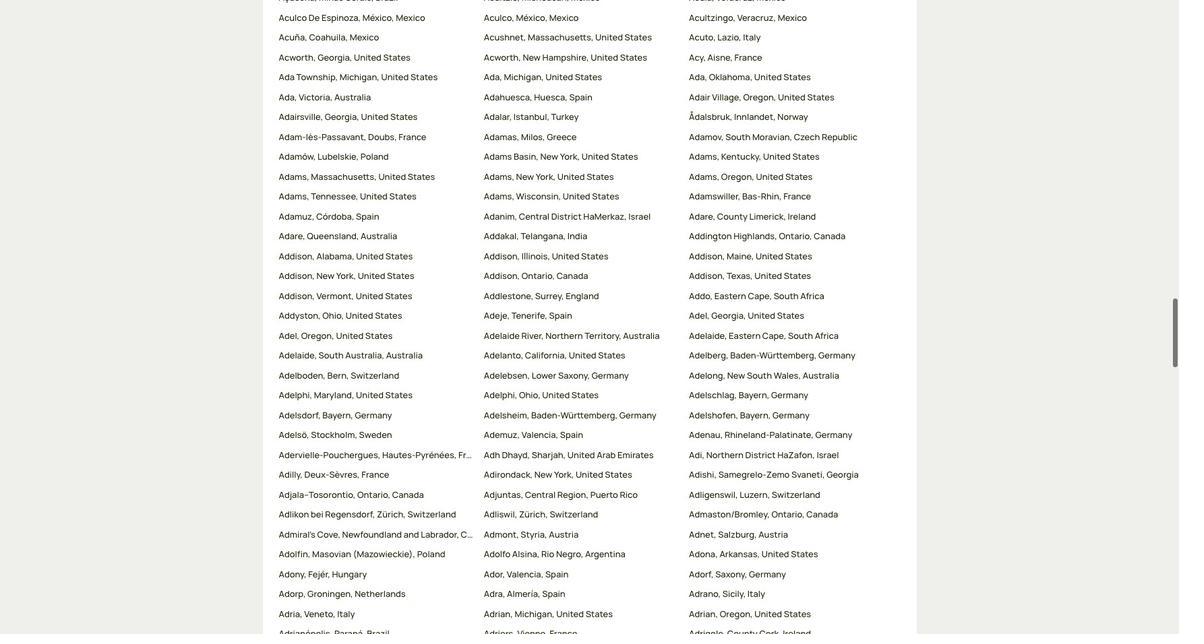 Task type: vqa. For each thing, say whether or not it's contained in the screenshot.
the
no



Task type: describe. For each thing, give the bounding box(es) containing it.
united down ademuz, valencia, spain link
[[568, 448, 595, 460]]

adams, for adams, oregon, united states
[[689, 169, 720, 181]]

pouchergues,
[[323, 448, 381, 460]]

admiral's cove, newfoundland and labrador, canada link
[[279, 527, 493, 540]]

united for adams, oregon, united states
[[756, 169, 784, 181]]

acushnet, massachusetts, united states
[[484, 30, 652, 42]]

negro,
[[556, 547, 584, 559]]

bei
[[311, 507, 323, 520]]

adams basin, new york, united states
[[484, 149, 638, 161]]

méxico, inside aculco de espinoza, méxico, mexico link
[[363, 10, 394, 22]]

cape, for adelaide,
[[763, 328, 787, 340]]

adliswil,
[[484, 507, 517, 520]]

adjuntas, central region, puerto rico
[[484, 488, 638, 500]]

states for adel, oregon, united states
[[365, 328, 393, 340]]

acworth, for acworth, new hampshire, united states
[[484, 50, 521, 62]]

adams, tennessee, united states link
[[279, 189, 473, 202]]

acworth, new hampshire, united states
[[484, 50, 648, 62]]

baden- for adelberg,
[[730, 348, 760, 360]]

labrador,
[[421, 527, 459, 539]]

states for addison, maine, united states
[[785, 249, 813, 261]]

basin,
[[514, 149, 539, 161]]

italy for adria, veneto, italy
[[337, 607, 355, 619]]

adolfo alsina, rio negro, argentina
[[484, 547, 626, 559]]

valencia, for ademuz,
[[522, 428, 559, 440]]

adelaide, south australia, australia
[[279, 348, 423, 360]]

south inside adelaide, eastern cape, south africa link
[[788, 328, 813, 340]]

states up norway
[[808, 90, 835, 102]]

switzerland for adliswil, zürich, switzerland
[[550, 507, 598, 520]]

acultzingo,
[[689, 10, 736, 22]]

adamuz,
[[279, 209, 315, 221]]

canada down ireland
[[814, 229, 846, 241]]

maine,
[[727, 249, 754, 261]]

austria for adnet, salzburg, austria
[[759, 527, 788, 539]]

united down acworth, georgia, united states link
[[381, 70, 409, 82]]

adare, county limerick, ireland link
[[689, 209, 884, 222]]

united for acushnet, massachusetts, united states
[[596, 30, 623, 42]]

adel, oregon, united states link
[[279, 328, 473, 341]]

adare, queensland, australia link
[[279, 229, 473, 242]]

united down acushnet, massachusetts, united states link
[[591, 50, 618, 62]]

germany down adona, arkansas, united states
[[749, 567, 786, 579]]

bayern, for adelsdorf,
[[323, 408, 353, 420]]

adare, for adare, county limerick, ireland
[[689, 209, 716, 221]]

states for adel, georgia, united states
[[777, 308, 805, 321]]

adel, for adel, georgia, united states
[[689, 308, 710, 321]]

adelshofen, bayern, germany link
[[689, 408, 884, 421]]

adrian, michigan, united states
[[484, 607, 613, 619]]

africa for adelaide, eastern cape, south africa
[[815, 328, 839, 340]]

adeje,
[[484, 308, 510, 321]]

states for addison, illinois, united states
[[581, 249, 609, 261]]

spain for adahuesca, huesca, spain
[[570, 90, 593, 102]]

spain for adeje, tenerife, spain
[[549, 308, 573, 321]]

germany down adelaide, eastern cape, south africa link
[[819, 348, 856, 360]]

united for adelphi, maryland, united states
[[356, 388, 384, 400]]

addison, for addison, new york, united states
[[279, 269, 315, 281]]

adanim,
[[484, 209, 517, 221]]

adelboden, bern, switzerland
[[279, 368, 399, 380]]

addison, ontario, canada link
[[484, 269, 678, 282]]

addakal, telangana, india
[[484, 229, 588, 241]]

states for addison, alabama, united states
[[386, 249, 413, 261]]

adelshofen,
[[689, 408, 739, 420]]

adh dhayd, sharjah, united arab emirates link
[[484, 448, 678, 461]]

adelshofen, bayern, germany
[[689, 408, 810, 420]]

acultzingo, veracruz, mexico link
[[689, 10, 884, 23]]

adamów,
[[279, 149, 316, 161]]

adams, tennessee, united states
[[279, 189, 417, 201]]

adamas, milos, greece link
[[484, 129, 678, 143]]

addison, for addison, alabama, united states
[[279, 249, 315, 261]]

spain for adamuz, córdoba, spain
[[356, 209, 379, 221]]

adelphi, for adelphi, maryland, united states
[[279, 388, 312, 400]]

michigan, for ada,
[[504, 70, 544, 82]]

adare, queensland, australia
[[279, 229, 397, 241]]

ada, victoria, australia
[[279, 90, 371, 102]]

adelsö, stockholm, sweden link
[[279, 428, 473, 441]]

adenau, rhineland-palatinate, germany
[[689, 428, 853, 440]]

samegrelo-
[[719, 468, 767, 480]]

york, for addison, new york, united states
[[336, 269, 356, 281]]

france right doubs,
[[399, 129, 427, 142]]

adams, for adams, tennessee, united states
[[279, 189, 309, 201]]

ohio, for adelphi,
[[519, 388, 541, 400]]

bern,
[[327, 368, 349, 380]]

adelsdorf, bayern, germany
[[279, 408, 392, 420]]

adamuz, córdoba, spain
[[279, 209, 379, 221]]

germany down 'adelanto, california, united states' link
[[592, 368, 629, 380]]

states down acworth, georgia, united states link
[[411, 70, 438, 82]]

adahuesca,
[[484, 90, 533, 102]]

united for adrian, michigan, united states
[[557, 607, 584, 619]]

addison, for addison, ontario, canada
[[484, 269, 520, 281]]

germany up palatinate, at the bottom
[[773, 408, 810, 420]]

adishi, samegrelo-zemo svaneti, georgia
[[689, 468, 859, 480]]

addington
[[689, 229, 732, 241]]

spain for ademuz, valencia, spain
[[560, 428, 583, 440]]

aculco de espinoza, méxico, mexico
[[279, 10, 425, 22]]

cape, for addo,
[[748, 289, 772, 301]]

australia inside adelaide, south australia, australia link
[[386, 348, 423, 360]]

australia inside adelaide river, northern territory, australia link
[[623, 328, 660, 340]]

united for adairsville, georgia, united states
[[361, 110, 389, 122]]

admiral's
[[279, 527, 316, 539]]

adenau, rhineland-palatinate, germany link
[[689, 428, 884, 441]]

addison, alabama, united states link
[[279, 249, 473, 262]]

adare, for adare, queensland, australia
[[279, 229, 305, 241]]

united for adams, massachusetts, united states
[[379, 169, 406, 181]]

admont,
[[484, 527, 519, 539]]

united for ada, michigan, united states
[[546, 70, 573, 82]]

adelaide, for adelaide, eastern cape, south africa
[[689, 328, 727, 340]]

adi, northern district hazafon, israel
[[689, 448, 839, 460]]

states for adams, wisconsin, united states
[[592, 189, 620, 201]]

adona, arkansas, united states
[[689, 547, 818, 559]]

espinoza,
[[322, 10, 361, 22]]

moravian,
[[753, 129, 793, 142]]

ada, for ada, victoria, australia
[[279, 90, 297, 102]]

states for addison, texas, united states
[[784, 269, 811, 281]]

adrano,
[[689, 587, 721, 599]]

united for ada, oklahoma, united states
[[755, 70, 782, 82]]

germany up emirates
[[620, 408, 657, 420]]

republic
[[822, 129, 858, 142]]

acuña, coahuila, mexico link
[[279, 30, 473, 43]]

mexico for acuña, coahuila, mexico
[[350, 30, 379, 42]]

united for addison, maine, united states
[[756, 249, 784, 261]]

ådalsbruk,
[[689, 110, 733, 122]]

germany up georgia
[[816, 428, 853, 440]]

württemberg, for adelsheim,
[[561, 408, 618, 420]]

adelphi, for adelphi, ohio, united states
[[484, 388, 518, 400]]

adelberg, baden-württemberg, germany link
[[689, 348, 884, 361]]

addison, for addison, illinois, united states
[[484, 249, 520, 261]]

canada up "adolfo" at the bottom left
[[461, 527, 493, 539]]

sèvres,
[[329, 468, 360, 480]]

1 horizontal spatial saxony,
[[716, 567, 747, 579]]

district for hamerkaz,
[[551, 209, 582, 221]]

adamas, milos, greece
[[484, 129, 577, 142]]

addison, for addison, texas, united states
[[689, 269, 725, 281]]

states for adelphi, maryland, united states
[[385, 388, 413, 400]]

united for addyston, ohio, united states
[[346, 308, 373, 321]]

ontario, down ireland
[[779, 229, 812, 241]]

adams, for adams, new york, united states
[[484, 169, 515, 181]]

massachusetts, for acushnet,
[[528, 30, 594, 42]]

adnet,
[[689, 527, 717, 539]]

canada for admaston/bromley, ontario, canada
[[807, 507, 838, 520]]

bayern, for adelschlag,
[[739, 388, 770, 400]]

norway
[[778, 110, 808, 122]]

cove,
[[317, 527, 341, 539]]

ontario, for addison, ontario, canada
[[522, 269, 555, 281]]

central for region,
[[525, 488, 556, 500]]

2 zürich, from the left
[[519, 507, 548, 520]]

adams, for adams, massachusetts, united states
[[279, 169, 309, 181]]

united for acworth, georgia, united states
[[354, 50, 382, 62]]

addison, maine, united states
[[689, 249, 813, 261]]

states for adelphi, ohio, united states
[[572, 388, 599, 400]]

states for adona, arkansas, united states
[[791, 547, 818, 559]]

addyston, ohio, united states
[[279, 308, 402, 321]]

united down adams basin, new york, united states "link"
[[558, 169, 585, 181]]

adams, for adams, wisconsin, united states
[[484, 189, 515, 201]]

ada, oklahoma, united states link
[[689, 70, 884, 83]]

adrano, sicily, italy link
[[689, 587, 884, 600]]

spain for adra, almería, spain
[[542, 587, 566, 599]]

adjala–tosorontio, ontario, canada
[[279, 488, 424, 500]]

united down addison, alabama, united states link
[[358, 269, 385, 281]]

ada, oklahoma, united states
[[689, 70, 811, 82]]

adelaide, for adelaide, south australia, australia
[[279, 348, 317, 360]]

adeje, tenerife, spain link
[[484, 308, 678, 322]]

adelschlag, bayern, germany link
[[689, 388, 884, 401]]

doubs,
[[368, 129, 397, 142]]

huesca,
[[534, 90, 568, 102]]

france up ireland
[[784, 189, 811, 201]]

addyston, ohio, united states link
[[279, 308, 473, 322]]

germany down the adelong, new south wales, australia link
[[772, 388, 809, 400]]

addison, texas, united states
[[689, 269, 811, 281]]

new inside "link"
[[541, 149, 559, 161]]

mexico up acuña, coahuila, mexico link
[[396, 10, 425, 22]]

united down adh dhayd, sharjah, united arab emirates link
[[576, 468, 603, 480]]

york, for adams, new york, united states
[[536, 169, 556, 181]]

adams, kentucky, united states link
[[689, 149, 884, 162]]

adams
[[484, 149, 512, 161]]

masovian
[[312, 547, 351, 559]]

states up rico
[[605, 468, 632, 480]]

territory,
[[585, 328, 622, 340]]

0 vertical spatial northern
[[546, 328, 583, 340]]

michigan, for adrian,
[[515, 607, 555, 619]]

hazafon,
[[778, 448, 815, 460]]

acworth, georgia, united states link
[[279, 50, 473, 63]]

adlikon bei regensdorf, zürich, switzerland
[[279, 507, 456, 520]]

adnet, salzburg, austria
[[689, 527, 788, 539]]

adelong, new south wales, australia
[[689, 368, 840, 380]]

acy, aisne, france
[[689, 50, 763, 62]]

switzerland up labrador,
[[408, 507, 456, 520]]



Task type: locate. For each thing, give the bounding box(es) containing it.
sweden
[[359, 428, 392, 440]]

adam-
[[279, 129, 306, 142]]

united down adelebsen, lower saxony, germany
[[542, 388, 570, 400]]

africa for addo, eastern cape, south africa
[[801, 289, 825, 301]]

states for addyston, ohio, united states
[[375, 308, 402, 321]]

0 vertical spatial poland
[[361, 149, 389, 161]]

georgia, for adel,
[[712, 308, 746, 321]]

addington highlands, ontario, canada
[[689, 229, 846, 241]]

0 vertical spatial eastern
[[715, 289, 746, 301]]

1 horizontal spatial adare,
[[689, 209, 716, 221]]

michigan, down 'acworth, georgia, united states'
[[340, 70, 380, 82]]

united for adel, georgia, united states
[[748, 308, 776, 321]]

york, for adirondack, new york, united states
[[554, 468, 574, 480]]

addison, new york, united states
[[279, 269, 414, 281]]

dhayd,
[[502, 448, 530, 460]]

northern up adelanto, california, united states
[[546, 328, 583, 340]]

states for ada, michigan, united states
[[575, 70, 602, 82]]

france up adjala–tosorontio, ontario, canada link
[[362, 468, 389, 480]]

new up adams, new york, united states
[[541, 149, 559, 161]]

district for hazafon,
[[746, 448, 776, 460]]

south inside the adelong, new south wales, australia link
[[747, 368, 772, 380]]

states down adamas, milos, greece link
[[611, 149, 638, 161]]

united for adams, tennessee, united states
[[360, 189, 388, 201]]

adilly, deux-sèvres, france
[[279, 468, 389, 480]]

south down the adel, georgia, united states link
[[788, 328, 813, 340]]

adel, down the 'addo,'
[[689, 308, 710, 321]]

states for adams, oregon, united states
[[786, 169, 813, 181]]

ada, for ada, oklahoma, united states
[[689, 70, 708, 82]]

adelphi, ohio, united states
[[484, 388, 599, 400]]

switzerland for adelboden, bern, switzerland
[[351, 368, 399, 380]]

adirondack, new york, united states
[[484, 468, 632, 480]]

groningen,
[[308, 587, 353, 599]]

united up norway
[[778, 90, 806, 102]]

1 horizontal spatial baden-
[[730, 348, 760, 360]]

adelphi, up adelsheim,
[[484, 388, 518, 400]]

adams, down adams
[[484, 169, 515, 181]]

northern
[[546, 328, 583, 340], [707, 448, 744, 460]]

israel inside adanim, central district hamerkaz, israel link
[[629, 209, 651, 221]]

1 vertical spatial africa
[[815, 328, 839, 340]]

south down the adel, oregon, united states
[[319, 348, 344, 360]]

poland down the adam-lès-passavant, doubs, france link
[[361, 149, 389, 161]]

adelong,
[[689, 368, 726, 380]]

georgia, inside 'link'
[[325, 110, 359, 122]]

cape, up "adelberg, baden-württemberg, germany"
[[763, 328, 787, 340]]

united for addison, vermont, united states
[[356, 289, 383, 301]]

australia up the adairsville, georgia, united states
[[334, 90, 371, 102]]

spain down ada, michigan, united states link
[[570, 90, 593, 102]]

0 horizontal spatial baden-
[[531, 408, 561, 420]]

mexico
[[396, 10, 425, 22], [550, 10, 579, 22], [778, 10, 807, 22], [350, 30, 379, 42]]

1 horizontal spatial zürich,
[[519, 507, 548, 520]]

states down czech
[[793, 149, 820, 161]]

massachusetts, up acworth, new hampshire, united states
[[528, 30, 594, 42]]

2 horizontal spatial ada,
[[689, 70, 708, 82]]

zürich, up 'styria,'
[[519, 507, 548, 520]]

united for adelphi, ohio, united states
[[542, 388, 570, 400]]

united for adona, arkansas, united states
[[762, 547, 789, 559]]

massachusetts, for adams,
[[311, 169, 377, 181]]

1 vertical spatial valencia,
[[507, 567, 544, 579]]

france up ada, oklahoma, united states
[[735, 50, 763, 62]]

valencia, up sharjah,
[[522, 428, 559, 440]]

switzerland down adishi, samegrelo-zemo svaneti, georgia link
[[772, 488, 821, 500]]

0 horizontal spatial israel
[[629, 209, 651, 221]]

united down adrano, sicily, italy "link"
[[755, 607, 782, 619]]

1 vertical spatial württemberg,
[[561, 408, 618, 420]]

fejér,
[[308, 567, 330, 579]]

australia inside adare, queensland, australia link
[[361, 229, 397, 241]]

central up addakal, telangana, india
[[519, 209, 550, 221]]

australia right wales,
[[803, 368, 840, 380]]

hungary
[[332, 567, 367, 579]]

states for ada, oklahoma, united states
[[784, 70, 811, 82]]

0 vertical spatial israel
[[629, 209, 651, 221]]

aculco, méxico, mexico
[[484, 10, 579, 22]]

united for adams, wisconsin, united states
[[563, 189, 591, 201]]

addison, illinois, united states
[[484, 249, 609, 261]]

new down sharjah,
[[535, 468, 553, 480]]

adelsdorf,
[[279, 408, 321, 420]]

cookie consent banner dialog
[[16, 571, 1163, 618]]

new for adelong, new south wales, australia
[[728, 368, 745, 380]]

addison, for addison, vermont, united states
[[279, 289, 315, 301]]

0 horizontal spatial zürich,
[[377, 507, 406, 520]]

united for addison, illinois, united states
[[552, 249, 580, 261]]

addison, for addison, maine, united states
[[689, 249, 725, 261]]

bayern, inside adelshofen, bayern, germany link
[[740, 408, 771, 420]]

0 horizontal spatial massachusetts,
[[311, 169, 377, 181]]

1 vertical spatial ohio,
[[519, 388, 541, 400]]

italy down acultzingo, veracruz, mexico
[[743, 30, 761, 42]]

new for adams, new york, united states
[[516, 169, 534, 181]]

adams, up adanim,
[[484, 189, 515, 201]]

0 horizontal spatial adare,
[[279, 229, 305, 241]]

switzerland
[[351, 368, 399, 380], [772, 488, 821, 500], [408, 507, 456, 520], [550, 507, 598, 520]]

0 horizontal spatial adelaide,
[[279, 348, 317, 360]]

states for adairsville, georgia, united states
[[390, 110, 418, 122]]

states down adams basin, new york, united states "link"
[[587, 169, 614, 181]]

united up rhin,
[[756, 169, 784, 181]]

new down basin,
[[516, 169, 534, 181]]

canada for adjala–tosorontio, ontario, canada
[[392, 488, 424, 500]]

adrian, for adrian, michigan, united states
[[484, 607, 513, 619]]

adel, oregon, united states
[[279, 328, 393, 340]]

united up adelaide, eastern cape, south africa
[[748, 308, 776, 321]]

addison, texas, united states link
[[689, 269, 884, 282]]

adel, georgia, united states
[[689, 308, 805, 321]]

adel, inside "link"
[[279, 328, 300, 340]]

adam-lès-passavant, doubs, france
[[279, 129, 427, 142]]

0 horizontal spatial adrian,
[[484, 607, 513, 619]]

ohio, for addyston,
[[323, 308, 344, 321]]

lubelskie,
[[318, 149, 359, 161]]

0 vertical spatial adare,
[[689, 209, 716, 221]]

united for adel, oregon, united states
[[336, 328, 364, 340]]

south up the kentucky, in the right top of the page
[[726, 129, 751, 142]]

united for adrian, oregon, united states
[[755, 607, 782, 619]]

oregon, down the kentucky, in the right top of the page
[[721, 169, 755, 181]]

1 adelphi, from the left
[[279, 388, 312, 400]]

0 vertical spatial adel,
[[689, 308, 710, 321]]

1 horizontal spatial württemberg,
[[760, 348, 817, 360]]

eastern down adel, georgia, united states
[[729, 328, 761, 340]]

states down addington highlands, ontario, canada link
[[785, 249, 813, 261]]

1 adrian, from the left
[[484, 607, 513, 619]]

adelschlag, bayern, germany
[[689, 388, 809, 400]]

arab
[[597, 448, 616, 460]]

baden- for adelsheim,
[[531, 408, 561, 420]]

united
[[596, 30, 623, 42], [354, 50, 382, 62], [591, 50, 618, 62], [381, 70, 409, 82], [546, 70, 573, 82], [755, 70, 782, 82], [778, 90, 806, 102], [361, 110, 389, 122], [582, 149, 609, 161], [763, 149, 791, 161], [379, 169, 406, 181], [558, 169, 585, 181], [756, 169, 784, 181], [360, 189, 388, 201], [563, 189, 591, 201], [356, 249, 384, 261], [552, 249, 580, 261], [756, 249, 784, 261], [358, 269, 385, 281], [755, 269, 782, 281], [356, 289, 383, 301], [346, 308, 373, 321], [748, 308, 776, 321], [336, 328, 364, 340], [569, 348, 597, 360], [356, 388, 384, 400], [542, 388, 570, 400], [568, 448, 595, 460], [576, 468, 603, 480], [762, 547, 789, 559], [557, 607, 584, 619], [755, 607, 782, 619]]

states for adams, tennessee, united states
[[389, 189, 417, 201]]

1 vertical spatial adelaide,
[[279, 348, 317, 360]]

adams basin, new york, united states link
[[484, 149, 678, 162]]

dialog
[[0, 0, 1179, 635]]

1 vertical spatial baden-
[[531, 408, 561, 420]]

states for adelanto, california, united states
[[598, 348, 626, 360]]

victoria,
[[299, 90, 333, 102]]

acworth, inside acworth, new hampshire, united states link
[[484, 50, 521, 62]]

france down ademuz,
[[459, 448, 486, 460]]

bayern, up the adelsö, stockholm, sweden
[[323, 408, 353, 420]]

michigan, up adahuesca, huesca, spain
[[504, 70, 544, 82]]

adanim, central district hamerkaz, israel link
[[484, 209, 678, 222]]

acworth, for acworth, georgia, united states
[[279, 50, 316, 62]]

south inside the addo, eastern cape, south africa link
[[774, 289, 799, 301]]

0 horizontal spatial württemberg,
[[561, 408, 618, 420]]

new up ada, michigan, united states
[[523, 50, 541, 62]]

adairsville, georgia, united states
[[279, 110, 418, 122]]

istanbul,
[[514, 110, 550, 122]]

states for adrian, michigan, united states
[[586, 607, 613, 619]]

innlandet,
[[734, 110, 776, 122]]

1 horizontal spatial adelphi,
[[484, 388, 518, 400]]

acy, aisne, france link
[[689, 50, 884, 63]]

oregon, up innlandet,
[[743, 90, 776, 102]]

württemberg, down adelaide, eastern cape, south africa link
[[760, 348, 817, 360]]

bayern, inside adelschlag, bayern, germany link
[[739, 388, 770, 400]]

states for acushnet, massachusetts, united states
[[625, 30, 652, 42]]

new for addison, new york, united states
[[317, 269, 335, 281]]

adliswil, zürich, switzerland
[[484, 507, 598, 520]]

1 horizontal spatial ohio,
[[519, 388, 541, 400]]

adi, northern district hazafon, israel link
[[689, 448, 884, 461]]

almería,
[[507, 587, 541, 599]]

canada down adligenswil, luzern, switzerland link at the bottom of the page
[[807, 507, 838, 520]]

united down addington highlands, ontario, canada
[[756, 249, 784, 261]]

georgia, for acworth,
[[318, 50, 352, 62]]

adelsheim, baden-württemberg, germany link
[[484, 408, 678, 421]]

1 horizontal spatial méxico,
[[516, 10, 548, 22]]

united down aculco, méxico, mexico link
[[596, 30, 623, 42]]

austria down admaston/bromley, ontario, canada
[[759, 527, 788, 539]]

mexico for aculco, méxico, mexico
[[550, 10, 579, 22]]

bayern, inside adelsdorf, bayern, germany link
[[323, 408, 353, 420]]

oregon, for adrian, oregon, united states
[[720, 607, 753, 619]]

united for addison, texas, united states
[[755, 269, 782, 281]]

new up vermont,
[[317, 269, 335, 281]]

pyrénées,
[[416, 448, 457, 460]]

0 horizontal spatial ada,
[[279, 90, 297, 102]]

2 acworth, from the left
[[484, 50, 521, 62]]

israel for adanim, central district hamerkaz, israel
[[629, 209, 651, 221]]

states for addison, vermont, united states
[[385, 289, 412, 301]]

south inside adelaide, south australia, australia link
[[319, 348, 344, 360]]

0 vertical spatial africa
[[801, 289, 825, 301]]

new for adirondack, new york, united states
[[535, 468, 553, 480]]

0 horizontal spatial saxony,
[[558, 368, 590, 380]]

0 horizontal spatial district
[[551, 209, 582, 221]]

alsina,
[[512, 547, 540, 559]]

1 vertical spatial adare,
[[279, 229, 305, 241]]

states down acuña, coahuila, mexico link
[[383, 50, 411, 62]]

adelebsen, lower saxony, germany link
[[484, 368, 678, 381]]

cape, down 'addison, texas, united states'
[[748, 289, 772, 301]]

massachusetts, up adams, tennessee, united states
[[311, 169, 377, 181]]

georgia, for adairsville,
[[325, 110, 359, 122]]

states down adnet, salzburg, austria 'link'
[[791, 547, 818, 559]]

australia inside "ada, victoria, australia" link
[[334, 90, 371, 102]]

1 vertical spatial district
[[746, 448, 776, 460]]

0 horizontal spatial méxico,
[[363, 10, 394, 22]]

(mazowieckie),
[[353, 547, 415, 559]]

hautes-
[[382, 448, 416, 460]]

adams, up adamswiller,
[[689, 169, 720, 181]]

2 méxico, from the left
[[516, 10, 548, 22]]

0 vertical spatial italy
[[743, 30, 761, 42]]

1 vertical spatial georgia,
[[325, 110, 359, 122]]

mexico for acultzingo, veracruz, mexico
[[778, 10, 807, 22]]

acworth,
[[279, 50, 316, 62], [484, 50, 521, 62]]

canada down addison, illinois, united states link
[[557, 269, 589, 281]]

saxony,
[[558, 368, 590, 380], [716, 567, 747, 579]]

0 vertical spatial adelaide,
[[689, 328, 727, 340]]

1 horizontal spatial ada,
[[484, 70, 502, 82]]

austria inside 'link'
[[759, 527, 788, 539]]

york, up adams, wisconsin, united states
[[536, 169, 556, 181]]

germany down adelphi, maryland, united states link at the left of page
[[355, 408, 392, 420]]

adliswil, zürich, switzerland link
[[484, 507, 678, 521]]

united down adare, queensland, australia link
[[356, 249, 384, 261]]

telangana,
[[521, 229, 566, 241]]

adamswiller,
[[689, 189, 741, 201]]

acworth, inside acworth, georgia, united states link
[[279, 50, 316, 62]]

canada down the adilly, deux-sèvres, france link
[[392, 488, 424, 500]]

united for adelanto, california, united states
[[569, 348, 597, 360]]

0 vertical spatial georgia,
[[318, 50, 352, 62]]

1 vertical spatial northern
[[707, 448, 744, 460]]

states down acworth, new hampshire, united states link
[[575, 70, 602, 82]]

new
[[523, 50, 541, 62], [541, 149, 559, 161], [516, 169, 534, 181], [317, 269, 335, 281], [728, 368, 745, 380], [535, 468, 553, 480]]

united for adams, kentucky, united states
[[763, 149, 791, 161]]

israel up georgia
[[817, 448, 839, 460]]

united down india
[[552, 249, 580, 261]]

south inside adamov, south moravian, czech republic link
[[726, 129, 751, 142]]

mexico up acuto, lazio, italy link
[[778, 10, 807, 22]]

1 horizontal spatial adrian,
[[689, 607, 718, 619]]

york, inside "link"
[[560, 149, 580, 161]]

acworth, down "acuña,"
[[279, 50, 316, 62]]

adelphi, maryland, united states
[[279, 388, 413, 400]]

poland
[[361, 149, 389, 161], [417, 547, 445, 559]]

adra, almería, spain link
[[484, 587, 678, 600]]

1 horizontal spatial poland
[[417, 547, 445, 559]]

0 horizontal spatial poland
[[361, 149, 389, 161]]

adrian, down the adrano,
[[689, 607, 718, 619]]

0 vertical spatial cape,
[[748, 289, 772, 301]]

italy for adrano, sicily, italy
[[748, 587, 765, 599]]

australia inside the adelong, new south wales, australia link
[[803, 368, 840, 380]]

palatinate,
[[770, 428, 814, 440]]

united down adamov, south moravian, czech republic
[[763, 149, 791, 161]]

1 vertical spatial central
[[525, 488, 556, 500]]

adel, for adel, oregon, united states
[[279, 328, 300, 340]]

1 horizontal spatial austria
[[759, 527, 788, 539]]

adelsö,
[[279, 428, 309, 440]]

1 horizontal spatial israel
[[817, 448, 839, 460]]

india
[[568, 229, 588, 241]]

ador,
[[484, 567, 505, 579]]

0 vertical spatial central
[[519, 209, 550, 221]]

0 horizontal spatial austria
[[549, 527, 579, 539]]

addakal,
[[484, 229, 519, 241]]

0 horizontal spatial northern
[[546, 328, 583, 340]]

0 vertical spatial baden-
[[730, 348, 760, 360]]

eastern
[[715, 289, 746, 301], [729, 328, 761, 340]]

spain down adams, tennessee, united states link
[[356, 209, 379, 221]]

1 acworth, from the left
[[279, 50, 316, 62]]

valencia, inside ademuz, valencia, spain link
[[522, 428, 559, 440]]

1 vertical spatial italy
[[748, 587, 765, 599]]

israel inside adi, northern district hazafon, israel link
[[817, 448, 839, 460]]

ada
[[279, 70, 295, 82]]

1 vertical spatial saxony,
[[716, 567, 747, 579]]

1 horizontal spatial district
[[746, 448, 776, 460]]

united up addo, eastern cape, south africa
[[755, 269, 782, 281]]

adrian, for adrian, oregon, united states
[[689, 607, 718, 619]]

1 horizontal spatial acworth,
[[484, 50, 521, 62]]

adelsö, stockholm, sweden
[[279, 428, 392, 440]]

2 vertical spatial italy
[[337, 607, 355, 619]]

saxony, down 'adelanto, california, united states' link
[[558, 368, 590, 380]]

surrey,
[[535, 289, 564, 301]]

1 vertical spatial israel
[[817, 448, 839, 460]]

italy inside "link"
[[748, 587, 765, 599]]

adona, arkansas, united states link
[[689, 547, 884, 560]]

ada, for ada, michigan, united states
[[484, 70, 502, 82]]

israel for adi, northern district hazafon, israel
[[817, 448, 839, 460]]

ontario, for adjala–tosorontio, ontario, canada
[[357, 488, 391, 500]]

wisconsin,
[[516, 189, 561, 201]]

2 adrian, from the left
[[689, 607, 718, 619]]

adams, inside 'link'
[[484, 169, 515, 181]]

0 vertical spatial saxony,
[[558, 368, 590, 380]]

adare, down adamuz,
[[279, 229, 305, 241]]

adare, up addington
[[689, 209, 716, 221]]

adenau,
[[689, 428, 723, 440]]

states down addison, alabama, united states link
[[387, 269, 414, 281]]

adams, up adamuz,
[[279, 189, 309, 201]]

austria for admont, styria, austria
[[549, 527, 579, 539]]

1 vertical spatial poland
[[417, 547, 445, 559]]

bayern, for adelshofen,
[[740, 408, 771, 420]]

spain for ador, valencia, spain
[[545, 567, 569, 579]]

adlikon bei regensdorf, zürich, switzerland link
[[279, 507, 473, 521]]

adams, down adamów,
[[279, 169, 309, 181]]

united down addison, new york, united states 'link' at the left top of page
[[356, 289, 383, 301]]

oregon, for adams, oregon, united states
[[721, 169, 755, 181]]

states for adrian, oregon, united states
[[784, 607, 811, 619]]

italy up adrian, oregon, united states
[[748, 587, 765, 599]]

adelaide, up adelberg, on the right of page
[[689, 328, 727, 340]]

ontario, for admaston/bromley, ontario, canada
[[772, 507, 805, 520]]

adamów, lubelskie, poland link
[[279, 149, 473, 162]]

1 horizontal spatial adelaide,
[[689, 328, 727, 340]]

0 horizontal spatial acworth,
[[279, 50, 316, 62]]

adams, kentucky, united states
[[689, 149, 820, 161]]

0 horizontal spatial ohio,
[[323, 308, 344, 321]]

méxico, inside aculco, méxico, mexico link
[[516, 10, 548, 22]]

adorf, saxony, germany
[[689, 567, 786, 579]]

0 vertical spatial district
[[551, 209, 582, 221]]

1 horizontal spatial northern
[[707, 448, 744, 460]]

canada for addison, ontario, canada
[[557, 269, 589, 281]]

states down addison, new york, united states 'link' at the left top of page
[[385, 289, 412, 301]]

york,
[[560, 149, 580, 161], [536, 169, 556, 181], [336, 269, 356, 281], [554, 468, 574, 480]]

coahuila,
[[309, 30, 348, 42]]

acworth, new hampshire, united states link
[[484, 50, 678, 63]]

states down adams, massachusetts, united states link
[[389, 189, 417, 201]]

greece
[[547, 129, 577, 142]]

2 vertical spatial georgia,
[[712, 308, 746, 321]]

2 adelphi, from the left
[[484, 388, 518, 400]]

adelaide, south australia, australia link
[[279, 348, 473, 361]]

adra,
[[484, 587, 505, 599]]

africa down the adel, georgia, united states link
[[815, 328, 839, 340]]

1 zürich, from the left
[[377, 507, 406, 520]]

italy for acuto, lazio, italy
[[743, 30, 761, 42]]

1 vertical spatial adel,
[[279, 328, 300, 340]]

1 horizontal spatial adel,
[[689, 308, 710, 321]]

new up adelschlag, bayern, germany
[[728, 368, 745, 380]]

georgia, up passavant, at the left top of the page
[[325, 110, 359, 122]]

ademuz,
[[484, 428, 520, 440]]

york, up "adjuntas, central region, puerto rico"
[[554, 468, 574, 480]]

united down adnet, salzburg, austria 'link'
[[762, 547, 789, 559]]

adona,
[[689, 547, 718, 559]]

württemberg, for adelberg,
[[760, 348, 817, 360]]

adligenswil, luzern, switzerland link
[[689, 488, 884, 501]]

states down acushnet, massachusetts, united states link
[[620, 50, 648, 62]]

admaston/bromley, ontario, canada link
[[689, 507, 884, 521]]

addison, inside 'link'
[[279, 269, 315, 281]]

valencia, inside the ador, valencia, spain 'link'
[[507, 567, 544, 579]]

0 horizontal spatial adel,
[[279, 328, 300, 340]]

states down the addo, eastern cape, south africa link
[[777, 308, 805, 321]]

veracruz,
[[738, 10, 776, 22]]

spain inside 'link'
[[545, 567, 569, 579]]

states for adams, kentucky, united states
[[793, 149, 820, 161]]

adelsdorf, bayern, germany link
[[279, 408, 473, 421]]

adilly,
[[279, 468, 303, 480]]

1 vertical spatial eastern
[[729, 328, 761, 340]]

2 austria from the left
[[759, 527, 788, 539]]

0 vertical spatial massachusetts,
[[528, 30, 594, 42]]

georgia,
[[318, 50, 352, 62], [325, 110, 359, 122], [712, 308, 746, 321]]

arkansas,
[[720, 547, 760, 559]]

poland inside "link"
[[361, 149, 389, 161]]

0 vertical spatial valencia,
[[522, 428, 559, 440]]

oregon, inside "link"
[[301, 328, 334, 340]]

hamerkaz,
[[584, 209, 627, 221]]

united down acuña, coahuila, mexico link
[[354, 50, 382, 62]]

aisne,
[[708, 50, 733, 62]]

valencia,
[[522, 428, 559, 440], [507, 567, 544, 579]]

1 vertical spatial cape,
[[763, 328, 787, 340]]

0 vertical spatial württemberg,
[[760, 348, 817, 360]]

0 vertical spatial ohio,
[[323, 308, 344, 321]]

united down acworth, new hampshire, united states
[[546, 70, 573, 82]]

eastern down texas,
[[715, 289, 746, 301]]

baden- down adelaide, eastern cape, south africa
[[730, 348, 760, 360]]

1 austria from the left
[[549, 527, 579, 539]]

acushnet,
[[484, 30, 526, 42]]

states down adelebsen, lower saxony, germany link
[[572, 388, 599, 400]]

switzerland down region, at left bottom
[[550, 507, 598, 520]]

adair village, oregon, united states
[[689, 90, 835, 102]]

0 horizontal spatial adelphi,
[[279, 388, 312, 400]]

united down adamas, milos, greece link
[[582, 149, 609, 161]]

adahuesca, huesca, spain link
[[484, 90, 678, 103]]

1 vertical spatial massachusetts,
[[311, 169, 377, 181]]

eastern for adelaide,
[[729, 328, 761, 340]]

michigan, down adra, almería, spain
[[515, 607, 555, 619]]

adahuesca, huesca, spain
[[484, 90, 593, 102]]

states for adams, massachusetts, united states
[[408, 169, 435, 181]]

1 horizontal spatial massachusetts,
[[528, 30, 594, 42]]

new for acworth, new hampshire, united states
[[523, 50, 541, 62]]

1 méxico, from the left
[[363, 10, 394, 22]]



